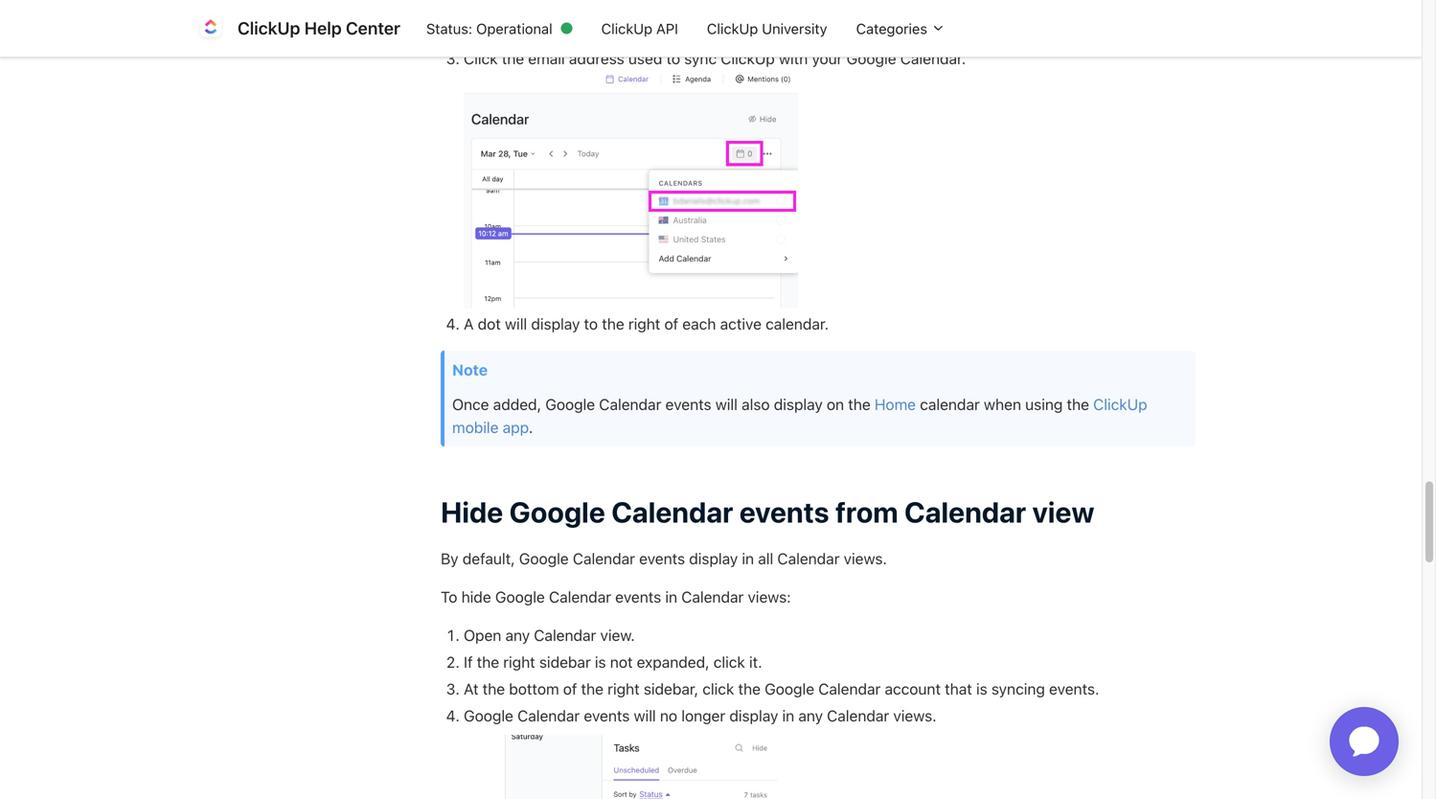 Task type: vqa. For each thing, say whether or not it's contained in the screenshot.
the home at the right of page
yes



Task type: locate. For each thing, give the bounding box(es) containing it.
is
[[595, 653, 606, 671], [976, 680, 987, 698]]

modal,
[[698, 23, 745, 41]]

1 horizontal spatial of
[[590, 23, 604, 41]]

0 horizontal spatial is
[[595, 653, 606, 671]]

2 vertical spatial of
[[563, 680, 577, 698]]

once added, google calendar events will also display on the home calendar when using the
[[452, 395, 1093, 413]]

0 vertical spatial views.
[[844, 550, 887, 568]]

clickup api
[[601, 20, 678, 37]]

events for will
[[665, 395, 711, 413]]

1 vertical spatial any
[[798, 707, 823, 725]]

1 vertical spatial is
[[976, 680, 987, 698]]

view
[[1032, 495, 1095, 529]]

is right 'that'
[[976, 680, 987, 698]]

clickup university
[[707, 20, 827, 37]]

click up with
[[749, 23, 781, 41]]

no
[[660, 707, 677, 725]]

in
[[742, 550, 754, 568], [665, 588, 677, 606], [782, 707, 794, 725]]

default,
[[463, 550, 515, 568]]

views:
[[748, 588, 791, 606]]

clickup for api
[[601, 20, 652, 37]]

0 vertical spatial to
[[666, 49, 680, 68]]

0 horizontal spatial of
[[563, 680, 577, 698]]

2 horizontal spatial will
[[715, 395, 738, 413]]

api
[[656, 20, 678, 37]]

right left each
[[628, 315, 660, 333]]

of up address
[[590, 23, 604, 41]]

of inside open any calendar view. if the right sidebar is not expanded, click it. at the bottom of the right sidebar, click the google calendar account that is syncing events. google calendar events will no longer display in any calendar views.
[[563, 680, 577, 698]]

right up bottom
[[503, 653, 535, 671]]

1 horizontal spatial will
[[634, 707, 656, 725]]

calendar.
[[766, 315, 829, 333]]

in down by default, google calendar events display in all calendar views.
[[665, 588, 677, 606]]

google down views:
[[765, 680, 814, 698]]

will left no at the bottom
[[634, 707, 656, 725]]

status: operational
[[426, 20, 552, 37]]

all
[[758, 550, 773, 568]]

home link
[[871, 395, 916, 413]]

of
[[590, 23, 604, 41], [664, 315, 678, 333], [563, 680, 577, 698]]

1 horizontal spatial in
[[742, 550, 754, 568]]

views. down from
[[844, 550, 887, 568]]

clickup right using at the right
[[1093, 395, 1147, 413]]

help
[[304, 18, 342, 38]]

2 horizontal spatial of
[[664, 315, 678, 333]]

will left also
[[715, 395, 738, 413]]

2 vertical spatial will
[[634, 707, 656, 725]]

by
[[441, 550, 459, 568]]

calendar left the when on the right of page
[[920, 395, 980, 413]]

google
[[847, 49, 896, 68], [545, 395, 595, 413], [509, 495, 605, 529], [519, 550, 569, 568], [495, 588, 545, 606], [765, 680, 814, 698], [464, 707, 513, 725]]

1 vertical spatial will
[[715, 395, 738, 413]]

mobile
[[452, 418, 499, 436]]

any
[[505, 626, 530, 644], [798, 707, 823, 725]]

categories
[[856, 20, 931, 37]]

once
[[452, 395, 489, 413]]

0 vertical spatial will
[[505, 315, 527, 333]]

operational
[[476, 20, 552, 37]]

to
[[666, 49, 680, 68], [584, 315, 598, 333]]

will right dot
[[505, 315, 527, 333]]

click up longer
[[703, 680, 734, 698]]

in right longer
[[782, 707, 794, 725]]

2 horizontal spatial calendar
[[920, 395, 980, 413]]

hide
[[441, 495, 503, 529]]

views. inside open any calendar view. if the right sidebar is not expanded, click it. at the bottom of the right sidebar, click the google calendar account that is syncing events. google calendar events will no longer display in any calendar views.
[[893, 707, 937, 725]]

1 vertical spatial in
[[665, 588, 677, 606]]

click
[[749, 23, 781, 41], [714, 653, 745, 671], [703, 680, 734, 698]]

is left not
[[595, 653, 606, 671]]

calendar
[[599, 395, 661, 413], [611, 495, 733, 529], [904, 495, 1026, 529], [573, 550, 635, 568], [777, 550, 840, 568], [549, 588, 611, 606], [681, 588, 744, 606], [534, 626, 596, 644], [818, 680, 881, 698], [517, 707, 580, 725], [827, 707, 889, 725]]

of down sidebar
[[563, 680, 577, 698]]

home
[[875, 395, 916, 413]]

2 horizontal spatial in
[[782, 707, 794, 725]]

clickup inside "clickup mobile app"
[[1093, 395, 1147, 413]]

calendar up used
[[634, 23, 694, 41]]

display
[[531, 315, 580, 333], [774, 395, 823, 413], [689, 550, 738, 568], [729, 707, 778, 725]]

will
[[505, 315, 527, 333], [715, 395, 738, 413], [634, 707, 656, 725]]

events left also
[[665, 395, 711, 413]]

google up 'default,'
[[509, 495, 605, 529]]

used
[[628, 49, 662, 68]]

0 horizontal spatial views.
[[844, 550, 887, 568]]

views.
[[844, 550, 887, 568], [893, 707, 937, 725]]

address
[[569, 49, 624, 68]]

events for in
[[615, 588, 661, 606]]

clickup up used
[[601, 20, 652, 37]]

1 horizontal spatial any
[[798, 707, 823, 725]]

to
[[441, 588, 457, 606]]

clickup left 'help'
[[238, 18, 300, 38]]

icon.
[[913, 23, 947, 41]]

the left each
[[602, 315, 624, 333]]

view.
[[600, 626, 635, 644]]

display right longer
[[729, 707, 778, 725]]

hide google calendar events from calendar view
[[441, 495, 1095, 529]]

using
[[1025, 395, 1063, 413]]

expanded,
[[637, 653, 710, 671]]

events
[[665, 395, 711, 413], [739, 495, 829, 529], [639, 550, 685, 568], [615, 588, 661, 606], [584, 707, 630, 725]]

active
[[720, 315, 762, 333]]

display inside open any calendar view. if the right sidebar is not expanded, click it. at the bottom of the right sidebar, click the google calendar account that is syncing events. google calendar events will no longer display in any calendar views.
[[729, 707, 778, 725]]

0 vertical spatial in
[[742, 550, 754, 568]]

calendar right "add"
[[845, 23, 909, 41]]

events up view.
[[615, 588, 661, 606]]

in
[[464, 23, 476, 41]]

in left all
[[742, 550, 754, 568]]

1 vertical spatial views.
[[893, 707, 937, 725]]

events up "to hide google calendar events in calendar views:"
[[639, 550, 685, 568]]

application
[[1307, 684, 1422, 799]]

calendar for display
[[920, 395, 980, 413]]

google down categories
[[847, 49, 896, 68]]

the up address
[[608, 23, 630, 41]]

account
[[885, 680, 941, 698]]

sidebar
[[539, 653, 591, 671]]

will inside open any calendar view. if the right sidebar is not expanded, click it. at the bottom of the right sidebar, click the google calendar account that is syncing events. google calendar events will no longer display in any calendar views.
[[634, 707, 656, 725]]

the down sidebar
[[581, 680, 604, 698]]

0 horizontal spatial any
[[505, 626, 530, 644]]

each
[[682, 315, 716, 333]]

the down the operational
[[502, 49, 524, 68]]

1 vertical spatial to
[[584, 315, 598, 333]]

1 horizontal spatial calendar
[[845, 23, 909, 41]]

added,
[[493, 395, 541, 413]]

0 vertical spatial any
[[505, 626, 530, 644]]

0 horizontal spatial will
[[505, 315, 527, 333]]

clickup inside "link"
[[707, 20, 758, 37]]

app
[[503, 418, 529, 436]]

click left it.
[[714, 653, 745, 671]]

0 vertical spatial of
[[590, 23, 604, 41]]

on
[[827, 395, 844, 413]]

also
[[742, 395, 770, 413]]

right
[[554, 23, 586, 41], [628, 315, 660, 333], [503, 653, 535, 671], [608, 680, 640, 698]]

clickup
[[238, 18, 300, 38], [601, 20, 652, 37], [707, 20, 758, 37], [721, 49, 775, 68], [1093, 395, 1147, 413]]

events up 2023 04 17_10 51 21.png image at the bottom
[[584, 707, 630, 725]]

of left each
[[664, 315, 678, 333]]

clickup up the click the email address used to sync clickup with your google calendar.
[[707, 20, 758, 37]]

events for display
[[639, 550, 685, 568]]

the
[[480, 23, 503, 41], [608, 23, 630, 41], [785, 23, 807, 41], [502, 49, 524, 68], [602, 315, 624, 333], [848, 395, 871, 413], [1067, 395, 1089, 413], [477, 653, 499, 671], [483, 680, 505, 698], [581, 680, 604, 698], [738, 680, 761, 698]]

that
[[945, 680, 972, 698]]

2 vertical spatial in
[[782, 707, 794, 725]]

hide
[[461, 588, 491, 606]]

1 horizontal spatial views.
[[893, 707, 937, 725]]

calendar
[[634, 23, 694, 41], [845, 23, 909, 41], [920, 395, 980, 413]]

0 horizontal spatial to
[[584, 315, 598, 333]]

views. down account
[[893, 707, 937, 725]]



Task type: describe. For each thing, give the bounding box(es) containing it.
screenshot of someone hiding google calendar events from a clickup calendar view. image
[[464, 70, 798, 308]]

email
[[528, 49, 565, 68]]

the right on
[[848, 395, 871, 413]]

university
[[762, 20, 827, 37]]

clickup down clickup university "link"
[[721, 49, 775, 68]]

google right 'default,'
[[519, 550, 569, 568]]

events inside open any calendar view. if the right sidebar is not expanded, click it. at the bottom of the right sidebar, click the google calendar account that is syncing events. google calendar events will no longer display in any calendar views.
[[584, 707, 630, 725]]

calendar for modal,
[[845, 23, 909, 41]]

upper-
[[507, 23, 554, 41]]

not
[[610, 653, 633, 671]]

google right hide
[[495, 588, 545, 606]]

1 vertical spatial click
[[714, 653, 745, 671]]

events.
[[1049, 680, 1099, 698]]

in the upper-right of the calendar modal, click the add calendar icon.
[[464, 23, 947, 41]]

it.
[[749, 653, 762, 671]]

the right in
[[480, 23, 503, 41]]

clickup help center
[[238, 18, 400, 38]]

calendar.
[[900, 49, 966, 68]]

the right using at the right
[[1067, 395, 1089, 413]]

right up email in the left of the page
[[554, 23, 586, 41]]

in inside open any calendar view. if the right sidebar is not expanded, click it. at the bottom of the right sidebar, click the google calendar account that is syncing events. google calendar events will no longer display in any calendar views.
[[782, 707, 794, 725]]

clickup university link
[[693, 10, 842, 46]]

center
[[346, 18, 400, 38]]

click the email address used to sync clickup with your google calendar.
[[464, 49, 966, 68]]

clickup for help
[[238, 18, 300, 38]]

at
[[464, 680, 479, 698]]

longer
[[681, 707, 725, 725]]

when
[[984, 395, 1021, 413]]

right down not
[[608, 680, 640, 698]]

to hide google calendar events in calendar views:
[[441, 588, 791, 606]]

clickup api link
[[587, 10, 693, 46]]

a
[[464, 315, 474, 333]]

the down it.
[[738, 680, 761, 698]]

google right "added,"
[[545, 395, 595, 413]]

if
[[464, 653, 473, 671]]

a dot will display to the right of each active calendar.
[[464, 315, 829, 333]]

0 horizontal spatial in
[[665, 588, 677, 606]]

the right at
[[483, 680, 505, 698]]

2 vertical spatial click
[[703, 680, 734, 698]]

bottom
[[509, 680, 559, 698]]

display left on
[[774, 395, 823, 413]]

1 vertical spatial of
[[664, 315, 678, 333]]

sync
[[684, 49, 717, 68]]

add
[[811, 23, 841, 41]]

clickup help center link
[[195, 13, 412, 44]]

open
[[464, 626, 501, 644]]

display right dot
[[531, 315, 580, 333]]

categories button
[[842, 10, 960, 46]]

events up all
[[739, 495, 829, 529]]

0 horizontal spatial calendar
[[634, 23, 694, 41]]

display left all
[[689, 550, 738, 568]]

syncing
[[991, 680, 1045, 698]]

by default, google calendar events display in all calendar views.
[[441, 550, 887, 568]]

dot
[[478, 315, 501, 333]]

the right if
[[477, 653, 499, 671]]

1 horizontal spatial is
[[976, 680, 987, 698]]

from
[[835, 495, 898, 529]]

clickup help help center home page image
[[195, 13, 226, 44]]

.
[[529, 418, 533, 436]]

0 vertical spatial is
[[595, 653, 606, 671]]

1 horizontal spatial to
[[666, 49, 680, 68]]

open any calendar view. if the right sidebar is not expanded, click it. at the bottom of the right sidebar, click the google calendar account that is syncing events. google calendar events will no longer display in any calendar views.
[[464, 626, 1099, 725]]

clickup mobile app
[[452, 395, 1147, 436]]

clickup for university
[[707, 20, 758, 37]]

the up with
[[785, 23, 807, 41]]

sidebar,
[[644, 680, 699, 698]]

2023 04 17_10 51 21.png image
[[441, 735, 777, 799]]

with
[[779, 49, 808, 68]]

clickup for mobile
[[1093, 395, 1147, 413]]

google down at
[[464, 707, 513, 725]]

0 vertical spatial click
[[749, 23, 781, 41]]

your
[[812, 49, 843, 68]]

status:
[[426, 20, 472, 37]]

click
[[464, 49, 498, 68]]

clickup mobile app link
[[452, 395, 1147, 436]]



